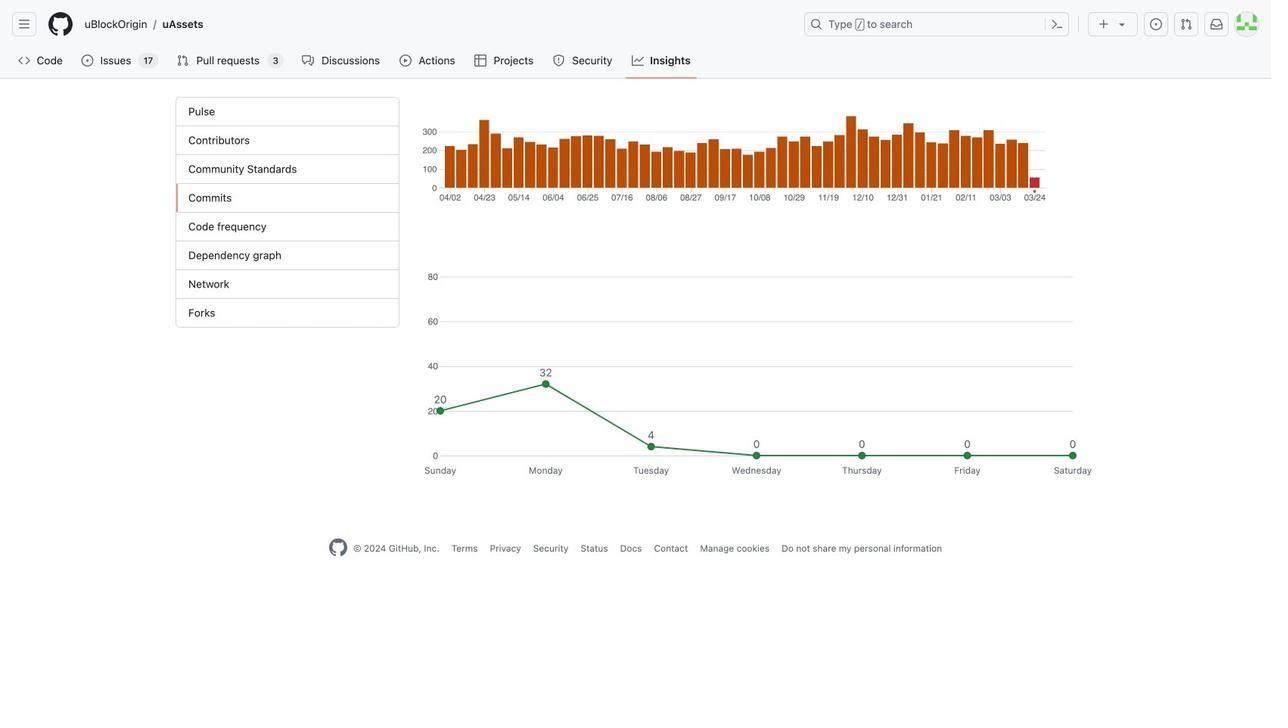 Task type: describe. For each thing, give the bounding box(es) containing it.
code image
[[18, 55, 30, 67]]

play image
[[400, 55, 412, 67]]

table image
[[475, 55, 487, 67]]

notifications image
[[1211, 18, 1223, 30]]

git pull request image
[[1181, 18, 1193, 30]]

shield image
[[553, 55, 565, 67]]

homepage image
[[48, 12, 73, 36]]

command palette image
[[1051, 18, 1064, 30]]



Task type: locate. For each thing, give the bounding box(es) containing it.
graph image
[[632, 55, 644, 67]]

insights element
[[176, 97, 400, 328]]

list
[[79, 12, 796, 36]]

plus image
[[1098, 18, 1111, 30]]

issue opened image
[[1151, 18, 1163, 30]]

triangle down image
[[1117, 18, 1129, 30]]

comment discussion image
[[302, 55, 314, 67]]

homepage image
[[329, 539, 347, 557]]

git pull request image
[[177, 55, 189, 67]]

issue opened image
[[81, 55, 93, 67]]



Task type: vqa. For each thing, say whether or not it's contained in the screenshot.
git pull request image on the left of page's issue opened ICON
yes



